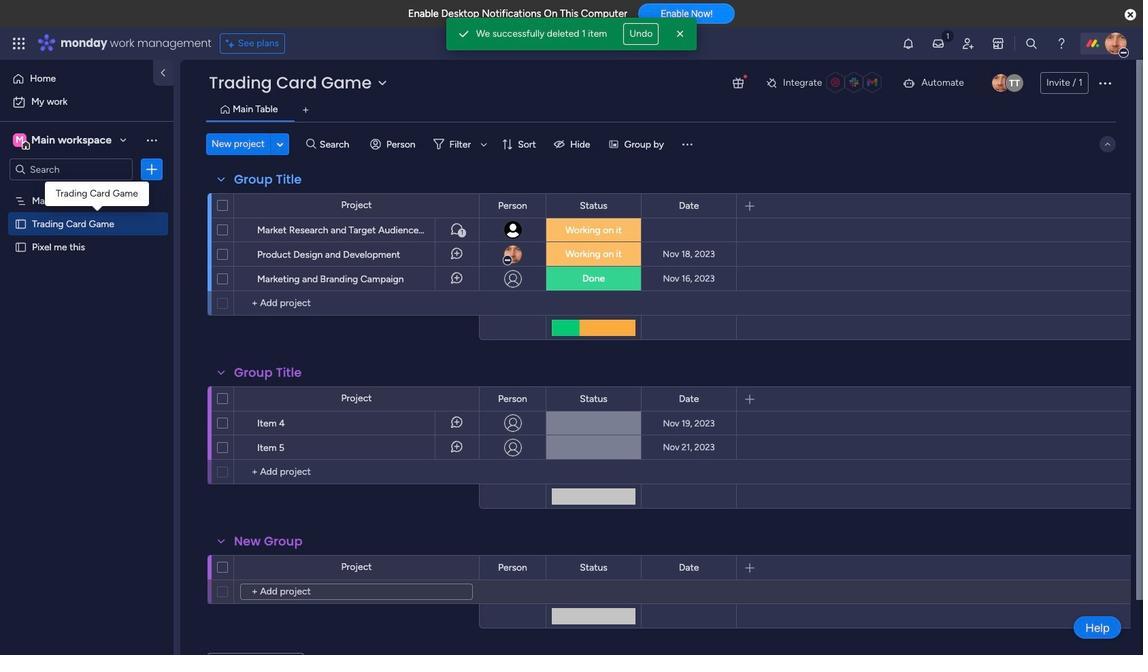 Task type: vqa. For each thing, say whether or not it's contained in the screenshot.
Search Field
yes



Task type: describe. For each thing, give the bounding box(es) containing it.
collapse image
[[1103, 139, 1114, 150]]

monday marketplace image
[[992, 37, 1006, 50]]

0 vertical spatial option
[[8, 68, 145, 90]]

james peterson image
[[993, 74, 1010, 92]]

1 image
[[942, 28, 955, 43]]

0 vertical spatial + add project text field
[[241, 296, 473, 312]]

angle down image
[[277, 139, 284, 149]]

update feed image
[[932, 37, 946, 50]]

arrow down image
[[476, 136, 492, 153]]

select product image
[[12, 37, 26, 50]]

workspace image
[[13, 133, 27, 148]]

public board image
[[14, 240, 27, 253]]

add view image
[[303, 105, 309, 115]]

v2 search image
[[306, 137, 316, 152]]

invite members image
[[962, 37, 976, 50]]

help image
[[1055, 37, 1069, 50]]

workspace options image
[[145, 133, 159, 147]]

+ Add project text field
[[241, 464, 473, 481]]

james peterson image
[[1106, 33, 1128, 54]]



Task type: locate. For each thing, give the bounding box(es) containing it.
None field
[[231, 171, 305, 189], [495, 198, 531, 213], [577, 198, 611, 213], [676, 198, 703, 213], [231, 364, 305, 382], [495, 392, 531, 407], [577, 392, 611, 407], [676, 392, 703, 407], [231, 533, 306, 551], [495, 561, 531, 576], [577, 561, 611, 576], [676, 561, 703, 576], [231, 171, 305, 189], [495, 198, 531, 213], [577, 198, 611, 213], [676, 198, 703, 213], [231, 364, 305, 382], [495, 392, 531, 407], [577, 392, 611, 407], [676, 392, 703, 407], [231, 533, 306, 551], [495, 561, 531, 576], [577, 561, 611, 576], [676, 561, 703, 576]]

see plans image
[[226, 36, 238, 51]]

public board image
[[14, 217, 27, 230]]

options image
[[1098, 75, 1114, 91], [145, 163, 159, 176], [189, 213, 200, 247], [189, 237, 200, 271], [189, 262, 200, 296], [189, 406, 200, 440], [189, 431, 200, 465]]

menu image
[[681, 138, 695, 151]]

option
[[8, 68, 145, 90], [8, 91, 165, 113], [0, 188, 174, 191]]

search everything image
[[1025, 37, 1039, 50]]

2 vertical spatial option
[[0, 188, 174, 191]]

close image
[[674, 27, 688, 41]]

Search field
[[316, 135, 357, 154]]

tab list
[[206, 99, 1117, 122]]

dapulse close image
[[1126, 8, 1137, 22]]

+ Add project text field
[[241, 296, 473, 312], [240, 584, 473, 601]]

notifications image
[[902, 37, 916, 50]]

alert
[[447, 18, 697, 50]]

1 vertical spatial option
[[8, 91, 165, 113]]

list box
[[0, 186, 174, 442]]

Search in workspace field
[[29, 162, 114, 177]]

terry turtle image
[[1006, 74, 1024, 92]]

1 vertical spatial + add project text field
[[240, 584, 473, 601]]

tab
[[295, 99, 317, 121]]

workspace selection element
[[13, 132, 114, 150]]



